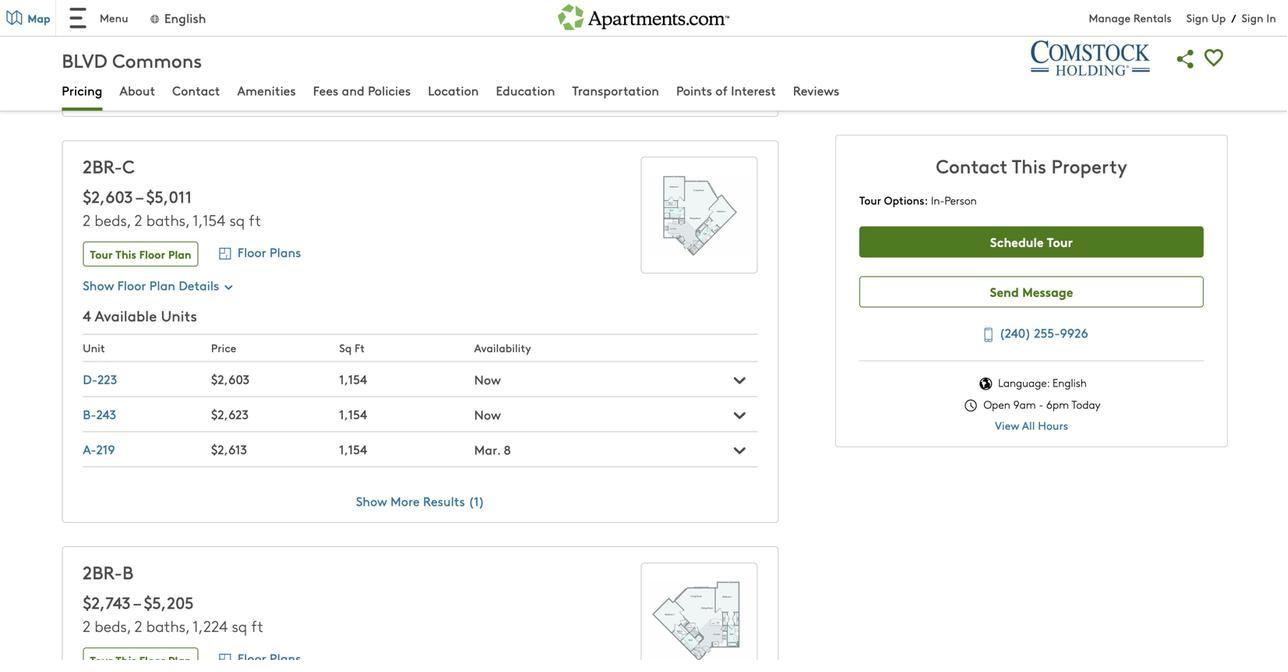 Task type: describe. For each thing, give the bounding box(es) containing it.
interest
[[731, 81, 776, 99]]

tour this floor plan button
[[83, 242, 198, 267]]

6pm
[[1047, 397, 1070, 412]]

floor left plans
[[238, 243, 266, 261]]

tour for tour this floor plan
[[90, 246, 113, 262]]

ft for c
[[249, 210, 261, 230]]

contact for contact button
[[172, 81, 220, 99]]

points of interest
[[677, 81, 776, 99]]

– for b
[[133, 591, 140, 614]]

a-219 button
[[83, 441, 115, 458]]

floor plans button
[[216, 241, 301, 267]]

commons
[[112, 47, 202, 73]]

plans
[[270, 243, 301, 261]]

schedule tour
[[991, 233, 1074, 251]]

4
[[83, 306, 91, 326]]

(240)
[[1000, 324, 1032, 341]]

options:
[[885, 193, 929, 208]]

2br-b $2,743 – $5,205 2 beds , 2 baths , 1,224 sq ft
[[83, 560, 264, 637]]

baths for 2br-c
[[146, 210, 186, 230]]

contact button
[[172, 81, 220, 102]]

9am
[[1014, 397, 1036, 412]]

and
[[342, 81, 365, 99]]

9926
[[1061, 324, 1089, 341]]

availability
[[474, 340, 531, 356]]

(1)
[[469, 492, 485, 510]]

219
[[96, 441, 115, 458]]

show for show floor plan details
[[83, 276, 114, 294]]

b-
[[83, 405, 96, 423]]

(240) 255-9926 link
[[975, 322, 1089, 345]]

show more results (1) button
[[351, 492, 489, 510]]

show floor plan details
[[83, 276, 219, 294]]

floor plans
[[238, 243, 301, 261]]

contact this property
[[937, 153, 1128, 179]]

in-
[[932, 193, 945, 208]]

4 available units
[[83, 306, 197, 326]]

$2,623
[[211, 405, 249, 423]]

menu
[[100, 10, 128, 25]]

255-
[[1035, 324, 1061, 341]]

show more results (1)
[[356, 492, 485, 510]]

hours
[[1039, 418, 1069, 433]]

points of interest button
[[677, 81, 776, 102]]

education
[[496, 81, 555, 99]]

send message
[[991, 283, 1074, 301]]

-
[[1039, 397, 1044, 412]]

view all hours
[[996, 418, 1069, 433]]

223
[[98, 370, 117, 388]]

manage rentals sign up / sign in
[[1089, 10, 1277, 26]]

schedule
[[991, 233, 1044, 251]]

1 vertical spatial plan
[[149, 276, 175, 294]]

reviews
[[794, 81, 840, 99]]

details
[[179, 276, 219, 294]]

sign in link
[[1242, 10, 1277, 25]]

$5,011
[[146, 185, 192, 207]]

this for contact
[[1013, 153, 1047, 179]]

2br-c $2,603 – $5,011 2 beds , 2 baths , 1,154 sq ft
[[83, 154, 261, 230]]

$2,603 for 1,129
[[211, 78, 250, 95]]

all
[[1023, 418, 1036, 433]]

map link
[[0, 0, 56, 36]]

sq ft
[[339, 340, 365, 356]]

transportation
[[573, 81, 660, 99]]

, up tour this floor plan at left
[[127, 210, 131, 230]]

floor up the available at the top left of the page
[[117, 276, 146, 294]]

1 sign from the left
[[1187, 10, 1209, 25]]

$2,743
[[83, 591, 131, 614]]

more
[[391, 492, 420, 510]]

0 horizontal spatial english
[[164, 9, 206, 27]]

2 horizontal spatial tour
[[1047, 233, 1074, 251]]

show for show more results (1)
[[356, 492, 387, 510]]

amenities button
[[237, 81, 296, 102]]

b-243
[[83, 405, 116, 423]]

this for tour
[[116, 246, 136, 262]]

blvd
[[62, 47, 107, 73]]

amenities
[[237, 81, 296, 99]]

open 9am - 6pm today
[[981, 397, 1101, 412]]

, down $2,743
[[127, 616, 131, 637]]

map
[[28, 10, 50, 26]]

transportation button
[[573, 81, 660, 102]]

tour for tour options: in-person
[[860, 193, 882, 208]]

unit for $2,623
[[83, 340, 105, 356]]

sq for b
[[232, 616, 247, 637]]

pricing button
[[62, 81, 102, 102]]

about button
[[120, 81, 155, 102]]

send
[[991, 283, 1020, 301]]

tour this floor plan
[[90, 246, 191, 262]]

results
[[423, 492, 465, 510]]

/
[[1232, 10, 1237, 26]]



Task type: locate. For each thing, give the bounding box(es) containing it.
1 now from the top
[[474, 78, 501, 95]]

0 vertical spatial unit
[[83, 13, 105, 28]]

1 beds from the top
[[95, 210, 127, 230]]

manage
[[1089, 10, 1131, 25]]

message
[[1023, 283, 1074, 301]]

contact up person
[[937, 153, 1008, 179]]

sq
[[339, 340, 352, 356]]

now for b-243
[[474, 406, 501, 423]]

sign
[[1187, 10, 1209, 25], [1242, 10, 1264, 25]]

1,129
[[339, 78, 367, 95]]

1 unit from the top
[[83, 13, 105, 28]]

1 vertical spatial ft
[[251, 616, 264, 637]]

reviews button
[[794, 81, 840, 102]]

ft up floor plans button
[[249, 210, 261, 230]]

sign up link
[[1187, 10, 1227, 25]]

beds inside 2br-b $2,743 – $5,205 2 beds , 2 baths , 1,224 sq ft
[[95, 616, 127, 637]]

sq inside 2br-c $2,603 – $5,011 2 beds , 2 baths , 1,154 sq ft
[[230, 210, 245, 230]]

blvd commons
[[62, 47, 202, 73]]

english up 6pm
[[1053, 376, 1087, 390]]

in
[[1267, 10, 1277, 25]]

this left property
[[1013, 153, 1047, 179]]

sq up floor plans button
[[230, 210, 245, 230]]

policies
[[368, 81, 411, 99]]

–
[[136, 185, 142, 207], [133, 591, 140, 614]]

1 horizontal spatial show
[[356, 492, 387, 510]]

d-223 button
[[83, 370, 117, 388]]

share listing image
[[1172, 45, 1201, 73]]

unit up the d-
[[83, 340, 105, 356]]

contact
[[172, 81, 220, 99], [937, 153, 1008, 179]]

person
[[945, 193, 977, 208]]

about
[[120, 81, 155, 99]]

1,154 for $2,623
[[339, 405, 367, 423]]

units
[[161, 306, 197, 326]]

mar.
[[474, 441, 501, 458]]

– right $2,743
[[133, 591, 140, 614]]

2br- for b
[[83, 560, 122, 584]]

1 horizontal spatial tour
[[860, 193, 882, 208]]

2br- up $2,743
[[83, 560, 122, 584]]

– for c
[[136, 185, 142, 207]]

b
[[122, 560, 134, 584]]

0 vertical spatial plan
[[168, 246, 191, 262]]

1 vertical spatial english
[[1053, 376, 1087, 390]]

$2,603 inside 2br-c $2,603 – $5,011 2 beds , 2 baths , 1,154 sq ft
[[83, 185, 133, 207]]

baths inside 2br-c $2,603 – $5,011 2 beds , 2 baths , 1,154 sq ft
[[146, 210, 186, 230]]

1,154 for $2,613
[[339, 441, 367, 458]]

2 unit from the top
[[83, 340, 105, 356]]

1 vertical spatial sq
[[232, 616, 247, 637]]

sign left in
[[1242, 10, 1264, 25]]

$5,205
[[144, 591, 194, 614]]

1,154 inside 2br-c $2,603 – $5,011 2 beds , 2 baths , 1,154 sq ft
[[193, 210, 226, 230]]

this
[[1013, 153, 1047, 179], [116, 246, 136, 262]]

a-
[[83, 441, 96, 458]]

1 2br- from the top
[[83, 154, 122, 178]]

1 horizontal spatial this
[[1013, 153, 1047, 179]]

2 vertical spatial now
[[474, 406, 501, 423]]

apartments.com logo image
[[558, 0, 730, 30]]

beds up tour this floor plan at left
[[95, 210, 127, 230]]

0 vertical spatial ft
[[249, 210, 261, 230]]

2
[[83, 210, 90, 230], [135, 210, 142, 230], [83, 616, 90, 637], [135, 616, 142, 637]]

1 vertical spatial this
[[116, 246, 136, 262]]

location
[[428, 81, 479, 99]]

now
[[474, 78, 501, 95], [474, 371, 501, 388], [474, 406, 501, 423]]

fees and policies
[[313, 81, 411, 99]]

2 sign from the left
[[1242, 10, 1264, 25]]

0 horizontal spatial show
[[83, 276, 114, 294]]

1 vertical spatial –
[[133, 591, 140, 614]]

243
[[96, 405, 116, 423]]

0 vertical spatial contact
[[172, 81, 220, 99]]

1 vertical spatial unit
[[83, 340, 105, 356]]

1 vertical spatial baths
[[146, 616, 186, 637]]

sq for c
[[230, 210, 245, 230]]

1 vertical spatial now
[[474, 371, 501, 388]]

rentals
[[1134, 10, 1172, 25]]

a-219
[[83, 441, 115, 458]]

c
[[122, 154, 135, 178]]

location button
[[428, 81, 479, 102]]

2br- down pricing button
[[83, 154, 122, 178]]

show up '4'
[[83, 276, 114, 294]]

language: english
[[996, 376, 1087, 390]]

1 baths from the top
[[146, 210, 186, 230]]

this inside button
[[116, 246, 136, 262]]

0 vertical spatial this
[[1013, 153, 1047, 179]]

2br- inside 2br-c $2,603 – $5,011 2 beds , 2 baths , 1,154 sq ft
[[83, 154, 122, 178]]

0 vertical spatial baths
[[146, 210, 186, 230]]

2 baths from the top
[[146, 616, 186, 637]]

plan
[[168, 246, 191, 262], [149, 276, 175, 294]]

0 vertical spatial sq
[[230, 210, 245, 230]]

0 vertical spatial now
[[474, 78, 501, 95]]

beds for b
[[95, 616, 127, 637]]

plan inside button
[[168, 246, 191, 262]]

ft for b
[[251, 616, 264, 637]]

tour
[[860, 193, 882, 208], [1047, 233, 1074, 251], [90, 246, 113, 262]]

(240) 255-9926
[[1000, 324, 1089, 341]]

tour options: in-person
[[860, 193, 977, 208]]

2br-
[[83, 154, 122, 178], [83, 560, 122, 584]]

education button
[[496, 81, 555, 102]]

ft inside 2br-b $2,743 – $5,205 2 beds , 2 baths , 1,224 sq ft
[[251, 616, 264, 637]]

show
[[83, 276, 114, 294], [356, 492, 387, 510]]

baths down $5,205
[[146, 616, 186, 637]]

beds for c
[[95, 210, 127, 230]]

, left 1,224
[[186, 616, 189, 637]]

$2,603 for 1,154
[[211, 370, 250, 388]]

english up the commons
[[164, 9, 206, 27]]

of
[[716, 81, 728, 99]]

– inside 2br-c $2,603 – $5,011 2 beds , 2 baths , 1,154 sq ft
[[136, 185, 142, 207]]

0 vertical spatial english
[[164, 9, 206, 27]]

$2,613
[[211, 441, 247, 458]]

1 vertical spatial beds
[[95, 616, 127, 637]]

this up show floor plan details
[[116, 246, 136, 262]]

, down the $5,011
[[186, 210, 189, 230]]

plan up units
[[149, 276, 175, 294]]

1 horizontal spatial contact
[[937, 153, 1008, 179]]

ft right 1,224
[[251, 616, 264, 637]]

8
[[504, 441, 511, 458]]

baths for 2br-b
[[146, 616, 186, 637]]

tour up show floor plan details
[[90, 246, 113, 262]]

3 now from the top
[[474, 406, 501, 423]]

ft
[[355, 340, 365, 356]]

d-
[[83, 370, 98, 388]]

d-223
[[83, 370, 117, 388]]

sign left up on the top of the page
[[1187, 10, 1209, 25]]

– left the $5,011
[[136, 185, 142, 207]]

unit for $2,603
[[83, 13, 105, 28]]

english link
[[149, 9, 206, 27]]

english
[[164, 9, 206, 27], [1053, 376, 1087, 390]]

property management company logo image
[[1032, 41, 1151, 76]]

send message button
[[860, 276, 1204, 308]]

points
[[677, 81, 713, 99]]

0 horizontal spatial contact
[[172, 81, 220, 99]]

0 vertical spatial beds
[[95, 210, 127, 230]]

fees and policies button
[[313, 81, 411, 102]]

available
[[95, 306, 157, 326]]

ft inside 2br-c $2,603 – $5,011 2 beds , 2 baths , 1,154 sq ft
[[249, 210, 261, 230]]

2 2br- from the top
[[83, 560, 122, 584]]

show left more
[[356, 492, 387, 510]]

price
[[211, 340, 237, 356]]

baths inside 2br-b $2,743 – $5,205 2 beds , 2 baths , 1,224 sq ft
[[146, 616, 186, 637]]

property
[[1052, 153, 1128, 179]]

1,154
[[193, 210, 226, 230], [339, 370, 367, 388], [339, 405, 367, 423], [339, 441, 367, 458]]

sq
[[230, 210, 245, 230], [232, 616, 247, 637]]

today
[[1072, 397, 1101, 412]]

baths down the $5,011
[[146, 210, 186, 230]]

1,154 for $2,603
[[339, 370, 367, 388]]

contact for contact this property
[[937, 153, 1008, 179]]

now for d-223
[[474, 371, 501, 388]]

2 beds from the top
[[95, 616, 127, 637]]

up
[[1212, 10, 1227, 25]]

1 horizontal spatial sign
[[1242, 10, 1264, 25]]

beds
[[95, 210, 127, 230], [95, 616, 127, 637]]

fees
[[313, 81, 339, 99]]

2br- inside 2br-b $2,743 – $5,205 2 beds , 2 baths , 1,224 sq ft
[[83, 560, 122, 584]]

beds down $2,743
[[95, 616, 127, 637]]

0 vertical spatial 2br-
[[83, 154, 122, 178]]

contact down the commons
[[172, 81, 220, 99]]

1 vertical spatial 2br-
[[83, 560, 122, 584]]

floor
[[238, 243, 266, 261], [139, 246, 165, 262], [117, 276, 146, 294]]

mar. 8
[[474, 441, 511, 458]]

0 horizontal spatial this
[[116, 246, 136, 262]]

beds inside 2br-c $2,603 – $5,011 2 beds , 2 baths , 1,154 sq ft
[[95, 210, 127, 230]]

1 vertical spatial show
[[356, 492, 387, 510]]

sq inside 2br-b $2,743 – $5,205 2 beds , 2 baths , 1,224 sq ft
[[232, 616, 247, 637]]

0 vertical spatial $2,603
[[211, 78, 250, 95]]

1 vertical spatial contact
[[937, 153, 1008, 179]]

,
[[127, 210, 131, 230], [186, 210, 189, 230], [127, 616, 131, 637], [186, 616, 189, 637]]

floor up show floor plan details
[[139, 246, 165, 262]]

0 horizontal spatial tour
[[90, 246, 113, 262]]

0 vertical spatial show
[[83, 276, 114, 294]]

1 vertical spatial $2,603
[[83, 185, 133, 207]]

– inside 2br-b $2,743 – $5,205 2 beds , 2 baths , 1,224 sq ft
[[133, 591, 140, 614]]

menu button
[[56, 0, 141, 36]]

0 vertical spatial –
[[136, 185, 142, 207]]

1 horizontal spatial english
[[1053, 376, 1087, 390]]

show floor plan details button
[[83, 276, 235, 294]]

tour right schedule
[[1047, 233, 1074, 251]]

2br- for c
[[83, 154, 122, 178]]

2 vertical spatial $2,603
[[211, 370, 250, 388]]

2 now from the top
[[474, 371, 501, 388]]

1,224
[[193, 616, 228, 637]]

plan up details
[[168, 246, 191, 262]]

0 horizontal spatial sign
[[1187, 10, 1209, 25]]

tour left options:
[[860, 193, 882, 208]]

sq right 1,224
[[232, 616, 247, 637]]

unit up blvd
[[83, 13, 105, 28]]



Task type: vqa. For each thing, say whether or not it's contained in the screenshot.
1+ Beds
no



